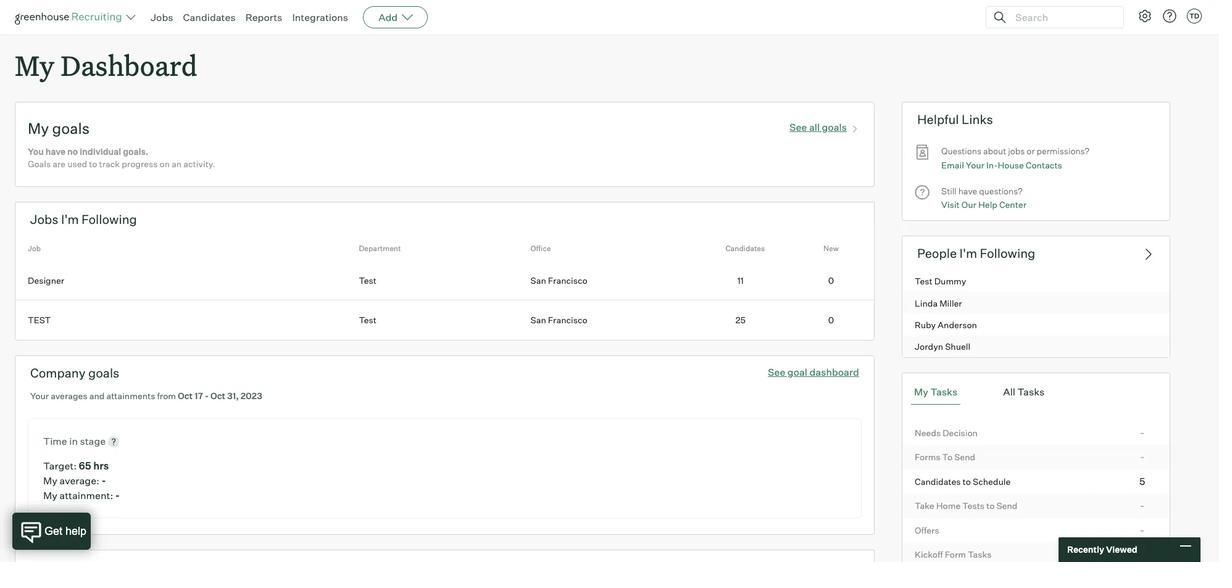 Task type: locate. For each thing, give the bounding box(es) containing it.
have up are on the left top of page
[[46, 146, 66, 157]]

1 horizontal spatial i'm
[[960, 246, 977, 261]]

jobs up job
[[30, 212, 58, 227]]

anderson
[[938, 320, 977, 330]]

to inside you have no individual goals. goals are used to track progress on an activity.
[[89, 159, 97, 169]]

1 san from the top
[[531, 275, 546, 286]]

tab list containing my tasks
[[911, 379, 1161, 405]]

1 horizontal spatial your
[[966, 160, 985, 170]]

1 0 link from the top
[[788, 261, 874, 300]]

1 horizontal spatial oct
[[211, 391, 225, 401]]

0 horizontal spatial to
[[89, 159, 97, 169]]

1 san francisco from the top
[[531, 275, 587, 286]]

contacts
[[1026, 160, 1062, 170]]

1 horizontal spatial send
[[997, 501, 1017, 511]]

permissions?
[[1037, 146, 1090, 156]]

1 vertical spatial san
[[531, 315, 546, 325]]

jobs
[[151, 11, 173, 23], [30, 212, 58, 227]]

2 0 from the top
[[828, 315, 834, 325]]

1 horizontal spatial jobs
[[151, 11, 173, 23]]

1 vertical spatial to
[[963, 476, 971, 487]]

0 vertical spatial have
[[46, 146, 66, 157]]

reports link
[[245, 11, 282, 23]]

dashboard
[[61, 47, 197, 83]]

and
[[89, 391, 105, 401]]

0 vertical spatial see
[[790, 121, 807, 133]]

td button
[[1185, 6, 1204, 26]]

1 0 from the top
[[828, 275, 834, 286]]

ruby anderson link
[[902, 314, 1170, 335]]

san francisco
[[531, 275, 587, 286], [531, 315, 587, 325]]

following up test dummy "link"
[[980, 246, 1035, 261]]

1 vertical spatial following
[[980, 246, 1035, 261]]

new
[[823, 244, 839, 253]]

about
[[983, 146, 1006, 156]]

0 horizontal spatial tasks
[[930, 386, 958, 398]]

following inside people i'm following link
[[980, 246, 1035, 261]]

candidates right jobs link
[[183, 11, 236, 23]]

1 horizontal spatial to
[[963, 476, 971, 487]]

0 horizontal spatial oct
[[178, 391, 193, 401]]

form
[[945, 549, 966, 560]]

tasks up needs decision
[[930, 386, 958, 398]]

forms to send
[[915, 452, 975, 462]]

2 horizontal spatial to
[[986, 501, 995, 511]]

2 francisco from the top
[[548, 315, 587, 325]]

0 vertical spatial following
[[81, 212, 137, 227]]

to down individual
[[89, 159, 97, 169]]

my
[[15, 47, 54, 83], [28, 119, 49, 138], [914, 386, 928, 398], [43, 475, 57, 487], [43, 490, 57, 502]]

0 up 'dashboard'
[[828, 315, 834, 325]]

send right to at bottom right
[[954, 452, 975, 462]]

1 horizontal spatial candidates
[[726, 244, 765, 253]]

your inside questions about jobs or permissions? email your in-house contacts
[[966, 160, 985, 170]]

see left the all
[[790, 121, 807, 133]]

questions?
[[979, 186, 1023, 196]]

visit
[[941, 200, 960, 210]]

my goals
[[28, 119, 90, 138]]

have inside you have no individual goals. goals are used to track progress on an activity.
[[46, 146, 66, 157]]

jobs left candidates link
[[151, 11, 173, 23]]

1 vertical spatial 0
[[828, 315, 834, 325]]

still
[[941, 186, 957, 196]]

tasks right all
[[1018, 386, 1045, 398]]

linda miller
[[915, 298, 962, 308]]

test dummy
[[915, 276, 966, 287]]

0 horizontal spatial i'm
[[61, 212, 79, 227]]

you
[[28, 146, 44, 157]]

goals up "and"
[[88, 365, 119, 381]]

help
[[978, 200, 997, 210]]

1 vertical spatial jobs
[[30, 212, 58, 227]]

tasks right form
[[968, 549, 992, 560]]

tasks for all tasks
[[1018, 386, 1045, 398]]

have inside still have questions? visit our help center
[[958, 186, 977, 196]]

2 horizontal spatial tasks
[[1018, 386, 1045, 398]]

1 oct from the left
[[178, 391, 193, 401]]

stage
[[80, 435, 106, 448]]

0 vertical spatial candidates
[[183, 11, 236, 23]]

time
[[43, 435, 67, 448]]

all tasks
[[1003, 386, 1045, 398]]

linda
[[915, 298, 938, 308]]

see left goal
[[768, 366, 785, 378]]

company
[[30, 365, 86, 381]]

in-
[[986, 160, 998, 170]]

track
[[99, 159, 120, 169]]

helpful links
[[917, 112, 993, 127]]

all
[[1003, 386, 1015, 398]]

0 link down new
[[788, 261, 874, 300]]

following for jobs i'm following
[[81, 212, 137, 227]]

see for my goals
[[790, 121, 807, 133]]

jobs for jobs i'm following
[[30, 212, 58, 227]]

17
[[194, 391, 203, 401]]

0 horizontal spatial have
[[46, 146, 66, 157]]

11 link
[[702, 261, 788, 300]]

following down track
[[81, 212, 137, 227]]

0 horizontal spatial jobs
[[30, 212, 58, 227]]

send down "schedule"
[[997, 501, 1017, 511]]

test for 11
[[359, 275, 377, 286]]

0 vertical spatial francisco
[[548, 275, 587, 286]]

1 vertical spatial francisco
[[548, 315, 587, 325]]

1 vertical spatial see
[[768, 366, 785, 378]]

i'm
[[61, 212, 79, 227], [960, 246, 977, 261]]

have
[[46, 146, 66, 157], [958, 186, 977, 196]]

2 horizontal spatial candidates
[[915, 476, 961, 487]]

your left in-
[[966, 160, 985, 170]]

time in
[[43, 435, 80, 448]]

shuell
[[945, 341, 970, 352]]

tasks
[[930, 386, 958, 398], [1018, 386, 1045, 398], [968, 549, 992, 560]]

have for goals
[[46, 146, 66, 157]]

i'm for jobs
[[61, 212, 79, 227]]

company goals
[[30, 365, 119, 381]]

i'm down used
[[61, 212, 79, 227]]

1 vertical spatial i'm
[[960, 246, 977, 261]]

designer link
[[15, 261, 359, 300]]

jordyn shuell link
[[902, 335, 1170, 357]]

1 vertical spatial have
[[958, 186, 977, 196]]

2023
[[241, 391, 262, 401]]

0 horizontal spatial candidates
[[183, 11, 236, 23]]

attainments
[[106, 391, 155, 401]]

2 vertical spatial candidates
[[915, 476, 961, 487]]

1 vertical spatial your
[[30, 391, 49, 401]]

san francisco for 25
[[531, 315, 587, 325]]

see inside see all goals link
[[790, 121, 807, 133]]

decision
[[943, 428, 978, 438]]

Search text field
[[1012, 8, 1112, 26]]

0 horizontal spatial following
[[81, 212, 137, 227]]

2 san from the top
[[531, 315, 546, 325]]

oct left 31,
[[211, 391, 225, 401]]

to right tests
[[986, 501, 995, 511]]

email your in-house contacts link
[[941, 158, 1062, 172]]

goals up "no"
[[52, 119, 90, 138]]

reports
[[245, 11, 282, 23]]

2 0 link from the top
[[788, 300, 874, 340]]

my inside button
[[914, 386, 928, 398]]

oct
[[178, 391, 193, 401], [211, 391, 225, 401]]

from
[[157, 391, 176, 401]]

1 horizontal spatial see
[[790, 121, 807, 133]]

candidates to schedule
[[915, 476, 1011, 487]]

jobs
[[1008, 146, 1025, 156]]

candidates down "forms to send"
[[915, 476, 961, 487]]

my tasks button
[[911, 379, 961, 405]]

links
[[962, 112, 993, 127]]

1 horizontal spatial have
[[958, 186, 977, 196]]

goals right the all
[[822, 121, 847, 133]]

tab list
[[911, 379, 1161, 405]]

2 san francisco from the top
[[531, 315, 587, 325]]

see all goals
[[790, 121, 847, 133]]

department
[[359, 244, 401, 253]]

or
[[1027, 146, 1035, 156]]

1 horizontal spatial following
[[980, 246, 1035, 261]]

your down company
[[30, 391, 49, 401]]

0 vertical spatial send
[[954, 452, 975, 462]]

0 vertical spatial your
[[966, 160, 985, 170]]

your
[[966, 160, 985, 170], [30, 391, 49, 401]]

recently viewed
[[1067, 545, 1137, 555]]

jobs link
[[151, 11, 173, 23]]

your averages and attainments from oct 17 - oct 31, 2023
[[30, 391, 262, 401]]

integrations link
[[292, 11, 348, 23]]

0 vertical spatial san francisco
[[531, 275, 587, 286]]

candidates up 11 link
[[726, 244, 765, 253]]

0 vertical spatial 0
[[828, 275, 834, 286]]

0 horizontal spatial your
[[30, 391, 49, 401]]

0 down new
[[828, 275, 834, 286]]

0 vertical spatial i'm
[[61, 212, 79, 227]]

tasks for my tasks
[[930, 386, 958, 398]]

jordyn shuell
[[915, 341, 970, 352]]

1 francisco from the top
[[548, 275, 587, 286]]

0 link up 'dashboard'
[[788, 300, 874, 340]]

to up take home tests to send
[[963, 476, 971, 487]]

0 horizontal spatial see
[[768, 366, 785, 378]]

oct left 17
[[178, 391, 193, 401]]

still have questions? visit our help center
[[941, 186, 1027, 210]]

house
[[998, 160, 1024, 170]]

configure image
[[1138, 9, 1152, 23]]

have up our
[[958, 186, 977, 196]]

0 horizontal spatial send
[[954, 452, 975, 462]]

i'm right people
[[960, 246, 977, 261]]

to
[[89, 159, 97, 169], [963, 476, 971, 487], [986, 501, 995, 511]]

0 vertical spatial san
[[531, 275, 546, 286]]

1 vertical spatial san francisco
[[531, 315, 587, 325]]

questions about jobs or permissions? email your in-house contacts
[[941, 146, 1090, 170]]

td button
[[1187, 9, 1202, 23]]

my for my dashboard
[[15, 47, 54, 83]]

candidates link
[[183, 11, 236, 23]]

needs
[[915, 428, 941, 438]]

0 vertical spatial jobs
[[151, 11, 173, 23]]

0 vertical spatial to
[[89, 159, 97, 169]]

test link
[[15, 300, 359, 340]]

following
[[81, 212, 137, 227], [980, 246, 1035, 261]]



Task type: vqa. For each thing, say whether or not it's contained in the screenshot.


Task type: describe. For each thing, give the bounding box(es) containing it.
my dashboard
[[15, 47, 197, 83]]

target:
[[43, 460, 77, 472]]

designer
[[28, 275, 64, 286]]

see for company goals
[[768, 366, 785, 378]]

hrs
[[93, 460, 109, 472]]

schedule
[[973, 476, 1011, 487]]

integrations
[[292, 11, 348, 23]]

11
[[737, 275, 744, 286]]

job
[[28, 244, 41, 253]]

see goal dashboard link
[[768, 366, 859, 378]]

are
[[53, 159, 66, 169]]

recently
[[1067, 545, 1104, 555]]

an
[[172, 159, 182, 169]]

san for 11
[[531, 275, 546, 286]]

you have no individual goals. goals are used to track progress on an activity.
[[28, 146, 215, 169]]

tests
[[962, 501, 985, 511]]

25 link
[[702, 300, 788, 340]]

dashboard
[[810, 366, 859, 378]]

ruby
[[915, 320, 936, 330]]

linda miller link
[[902, 292, 1170, 314]]

test
[[28, 315, 51, 325]]

email
[[941, 160, 964, 170]]

helpful
[[917, 112, 959, 127]]

test for 25
[[359, 315, 377, 325]]

on
[[160, 159, 170, 169]]

all tasks button
[[1000, 379, 1048, 405]]

31,
[[227, 391, 239, 401]]

greenhouse recruiting image
[[15, 10, 126, 25]]

add button
[[363, 6, 428, 28]]

take home tests to send
[[915, 501, 1017, 511]]

0 for 25
[[828, 315, 834, 325]]

i'm for people
[[960, 246, 977, 261]]

people
[[917, 246, 957, 261]]

jobs i'm following
[[30, 212, 137, 227]]

take
[[915, 501, 934, 511]]

ruby anderson
[[915, 320, 977, 330]]

candidates for candidates to schedule
[[915, 476, 961, 487]]

activity.
[[183, 159, 215, 169]]

used
[[67, 159, 87, 169]]

kickoff form tasks
[[915, 549, 992, 560]]

td
[[1189, 12, 1199, 20]]

1 vertical spatial candidates
[[726, 244, 765, 253]]

visit our help center link
[[941, 198, 1027, 212]]

25
[[736, 315, 746, 325]]

all
[[809, 121, 820, 133]]

questions
[[941, 146, 981, 156]]

0 link for 25
[[788, 300, 874, 340]]

goals.
[[123, 146, 148, 157]]

people i'm following link
[[902, 236, 1170, 270]]

no
[[67, 146, 78, 157]]

progress
[[122, 159, 158, 169]]

candidates for candidates link
[[183, 11, 236, 23]]

my tasks
[[914, 386, 958, 398]]

2 oct from the left
[[211, 391, 225, 401]]

goals for my goals
[[52, 119, 90, 138]]

5
[[1139, 475, 1145, 487]]

viewed
[[1106, 545, 1137, 555]]

1 horizontal spatial tasks
[[968, 549, 992, 560]]

my for my goals
[[28, 119, 49, 138]]

center
[[999, 200, 1027, 210]]

see all goals link
[[790, 119, 862, 133]]

offers
[[915, 525, 939, 536]]

0 link for 11
[[788, 261, 874, 300]]

65
[[79, 460, 91, 472]]

target: 65 hrs my average: - my attainment: -
[[43, 460, 120, 502]]

forms
[[915, 452, 940, 462]]

francisco for 11
[[548, 275, 587, 286]]

0 for 11
[[828, 275, 834, 286]]

san francisco for 11
[[531, 275, 587, 286]]

attainment:
[[59, 490, 113, 502]]

goal
[[788, 366, 807, 378]]

1 vertical spatial send
[[997, 501, 1017, 511]]

san for 25
[[531, 315, 546, 325]]

averages
[[51, 391, 87, 401]]

following for people i'm following
[[980, 246, 1035, 261]]

in
[[69, 435, 78, 448]]

jobs for jobs link
[[151, 11, 173, 23]]

people i'm following
[[917, 246, 1035, 261]]

test inside "link"
[[915, 276, 932, 287]]

kickoff
[[915, 549, 943, 560]]

individual
[[80, 146, 121, 157]]

my for my tasks
[[914, 386, 928, 398]]

add
[[378, 11, 398, 23]]

francisco for 25
[[548, 315, 587, 325]]

have for help
[[958, 186, 977, 196]]

see goal dashboard
[[768, 366, 859, 378]]

2 vertical spatial to
[[986, 501, 995, 511]]

to
[[942, 452, 953, 462]]

needs decision
[[915, 428, 978, 438]]

office
[[531, 244, 551, 253]]

jordyn
[[915, 341, 943, 352]]

home
[[936, 501, 961, 511]]

goals for company goals
[[88, 365, 119, 381]]

test dummy link
[[902, 270, 1170, 292]]



